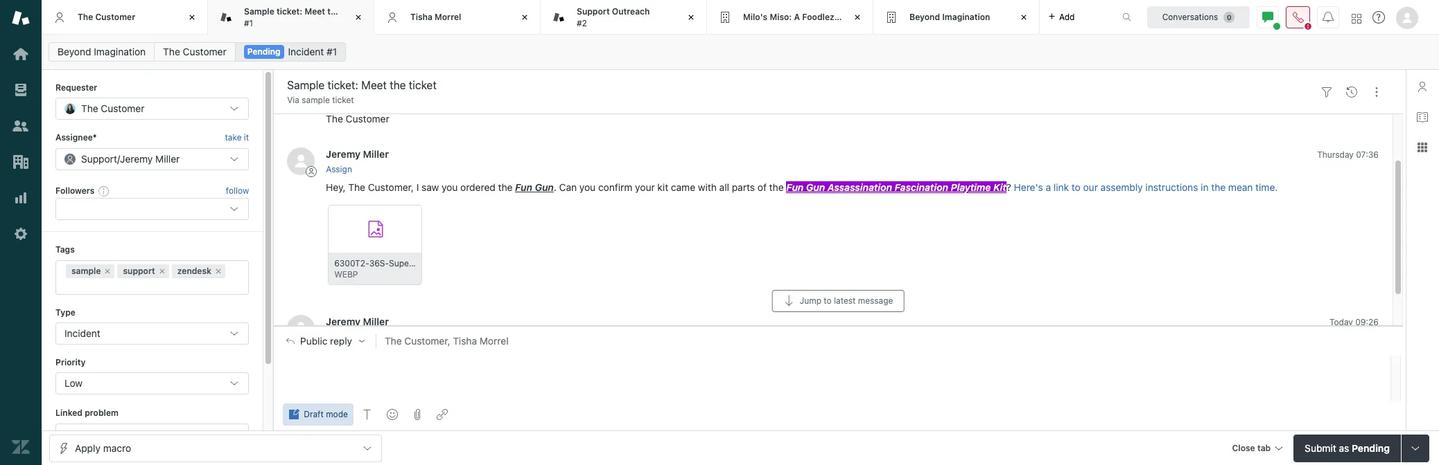 Task type: describe. For each thing, give the bounding box(es) containing it.
linked problem
[[55, 409, 118, 419]]

message
[[858, 296, 893, 306]]

thursday 07:36
[[1317, 150, 1379, 160]]

hey, the customer, i saw you ordered the
[[326, 181, 513, 193]]

assembly
[[1101, 181, 1143, 193]]

can
[[559, 181, 577, 193]]

the inside secondary element
[[163, 46, 180, 58]]

miller for jeremy miller assign
[[363, 149, 389, 160]]

09:26
[[1356, 317, 1379, 328]]

incident for incident
[[64, 328, 100, 340]]

time.
[[1256, 181, 1278, 193]]

miller inside assignee* 'element'
[[155, 153, 180, 165]]

requester element
[[55, 98, 249, 120]]

morrel inside tab
[[435, 12, 461, 22]]

tisha inside the customer, tisha morrel button
[[453, 336, 477, 347]]

thanks,
[[326, 101, 361, 113]]

zendesk products image
[[1352, 14, 1362, 23]]

info on adding followers image
[[99, 186, 110, 197]]

admin image
[[12, 225, 30, 243]]

tisha morrel
[[410, 12, 461, 22]]

hide composer image
[[833, 321, 844, 332]]

close tab
[[1232, 443, 1271, 454]]

today 09:26
[[1330, 317, 1379, 328]]

beyond inside tab
[[910, 12, 940, 22]]

2 gun from the left
[[806, 181, 825, 193]]

.
[[554, 181, 557, 193]]

assign
[[326, 164, 352, 175]]

secondary element
[[42, 38, 1439, 66]]

public
[[300, 336, 328, 347]]

in
[[1201, 181, 1209, 193]]

sample ticket: meet the ticket #1
[[244, 6, 366, 28]]

imagination inside beyond imagination tab
[[942, 12, 990, 22]]

conversations button
[[1147, 6, 1250, 28]]

pending inside secondary element
[[247, 46, 281, 57]]

assignee* element
[[55, 148, 249, 170]]

the customer link
[[154, 42, 235, 62]]

sample
[[244, 6, 274, 17]]

assign button
[[326, 163, 352, 176]]

public reply
[[300, 336, 352, 347]]

problem
[[85, 409, 118, 419]]

the customer, tisha morrel
[[385, 336, 509, 347]]

follow
[[226, 186, 249, 196]]

all
[[719, 181, 729, 193]]

milo's miso: a foodlez subsidiary tab
[[707, 0, 880, 35]]

zendesk support image
[[12, 9, 30, 27]]

tisha morrel tab
[[374, 0, 541, 35]]

came
[[671, 181, 695, 193]]

main element
[[0, 0, 42, 466]]

filter image
[[1321, 86, 1332, 98]]

followers element
[[55, 198, 249, 221]]

ordered
[[460, 181, 496, 193]]

today
[[1330, 317, 1353, 328]]

1 gun from the left
[[535, 181, 554, 193]]

add link (cmd k) image
[[437, 410, 448, 421]]

i
[[416, 181, 419, 193]]

add attachment image
[[412, 410, 423, 421]]

close image for sample ticket: meet the ticket
[[351, 10, 365, 24]]

apply
[[75, 443, 100, 454]]

jeremy for jeremy miller
[[326, 316, 361, 328]]

customer inside thanks, the customer
[[346, 113, 389, 125]]

incident for incident #1
[[288, 46, 324, 58]]

mean
[[1228, 181, 1253, 193]]

Public reply composer Draft mode text field
[[280, 356, 1387, 385]]

link
[[1054, 181, 1069, 193]]

Thursday 07:36 text field
[[1317, 150, 1379, 160]]

conversationlabel log
[[273, 45, 1403, 372]]

apps image
[[1417, 142, 1428, 153]]

imagination inside beyond imagination "link"
[[94, 46, 146, 58]]

subsidiary
[[837, 12, 880, 22]]

the customer, tisha morrel button
[[376, 335, 1403, 349]]

get started image
[[12, 45, 30, 63]]

take
[[225, 133, 242, 143]]

webp
[[334, 269, 358, 280]]

to inside button
[[824, 296, 832, 306]]

fun gun . can you confirm your kit came with all parts of the fun gun assassination fascination playtime kit ? here's a link to our assembly instructions in the mean time.
[[515, 181, 1278, 193]]

zendesk image
[[12, 439, 30, 457]]

the down requester
[[81, 103, 98, 115]]

thanks, the customer
[[326, 101, 389, 125]]

confirm
[[598, 181, 633, 193]]

remove image for sample
[[104, 267, 112, 276]]

submit as pending
[[1305, 443, 1390, 454]]

jump to latest message
[[800, 296, 893, 306]]

tab containing sample ticket: meet the ticket
[[208, 0, 374, 35]]

beyond imagination link
[[49, 42, 155, 62]]

conversations
[[1162, 11, 1218, 22]]

Subject field
[[284, 77, 1312, 94]]

jump to latest message button
[[772, 290, 904, 313]]

assassination
[[828, 181, 892, 193]]

mode
[[326, 410, 348, 420]]

1 you from the left
[[442, 181, 458, 193]]

your
[[635, 181, 655, 193]]

the customer for the requester element
[[81, 103, 145, 115]]

the inside button
[[385, 336, 402, 347]]

1 jeremy miller link from the top
[[326, 149, 389, 160]]

07:36
[[1356, 150, 1379, 160]]

linked problem element
[[55, 424, 249, 446]]

type
[[55, 308, 75, 318]]

displays possible ticket submission types image
[[1410, 443, 1421, 454]]

draft mode button
[[283, 404, 354, 426]]

support for jeremy
[[81, 153, 117, 165]]

knowledge image
[[1417, 112, 1428, 123]]

take it
[[225, 133, 249, 143]]

tab containing support outreach
[[541, 0, 707, 35]]

the right hey,
[[348, 181, 365, 193]]

of
[[758, 181, 767, 193]]

the customer for the customer tab
[[78, 12, 135, 22]]

playtime
[[951, 181, 991, 193]]

beyond imagination inside tab
[[910, 12, 990, 22]]

miller for jeremy miller
[[363, 316, 389, 328]]

close image for milo's miso: a foodlez subsidiary
[[851, 10, 865, 24]]

support for #2
[[577, 6, 610, 17]]

low
[[64, 378, 83, 390]]

draft mode
[[304, 410, 348, 420]]

1 horizontal spatial pending
[[1352, 443, 1390, 454]]

morrel inside button
[[480, 336, 509, 347]]

draft
[[304, 410, 324, 420]]



Task type: locate. For each thing, give the bounding box(es) containing it.
support outreach #2
[[577, 6, 650, 28]]

customer, inside conversationlabel "log"
[[368, 181, 414, 193]]

incident down the type
[[64, 328, 100, 340]]

additional actions image
[[1308, 317, 1319, 328]]

tisha inside the tisha morrel tab
[[410, 12, 433, 22]]

reply
[[330, 336, 352, 347]]

0 vertical spatial to
[[1072, 181, 1081, 193]]

1 horizontal spatial beyond imagination
[[910, 12, 990, 22]]

the right the 'meet'
[[327, 6, 341, 17]]

the inside sample ticket: meet the ticket #1
[[327, 6, 341, 17]]

ticket
[[343, 6, 366, 17], [332, 95, 354, 105]]

via sample ticket
[[287, 95, 354, 105]]

3 close image from the left
[[851, 10, 865, 24]]

the inside tab
[[78, 12, 93, 22]]

ticket right via
[[332, 95, 354, 105]]

2 horizontal spatial close image
[[851, 10, 865, 24]]

jeremy down the requester element
[[120, 153, 153, 165]]

remove image right support in the bottom of the page
[[158, 267, 166, 276]]

0 horizontal spatial incident
[[64, 328, 100, 340]]

2 remove image from the left
[[158, 267, 166, 276]]

1 horizontal spatial to
[[1072, 181, 1081, 193]]

close image
[[185, 10, 199, 24], [518, 10, 532, 24], [851, 10, 865, 24]]

0 horizontal spatial beyond imagination
[[58, 46, 146, 58]]

jeremy miller link up assign
[[326, 149, 389, 160]]

customer, inside button
[[404, 336, 450, 347]]

jeremy inside assignee* 'element'
[[120, 153, 153, 165]]

1 vertical spatial sample
[[71, 266, 101, 276]]

0 horizontal spatial beyond
[[58, 46, 91, 58]]

milo's miso: a foodlez subsidiary
[[743, 12, 880, 22]]

kit
[[994, 181, 1007, 193]]

1 horizontal spatial fun
[[786, 181, 804, 193]]

miso:
[[770, 12, 792, 22]]

hey,
[[326, 181, 346, 193]]

0 horizontal spatial support
[[81, 153, 117, 165]]

customer,
[[368, 181, 414, 193], [404, 336, 450, 347]]

webp link
[[328, 205, 423, 286]]

button displays agent's chat status as online. image
[[1262, 11, 1274, 23]]

zendesk
[[177, 266, 211, 276]]

the right in
[[1211, 181, 1226, 193]]

linked
[[55, 409, 82, 419]]

1 close image from the left
[[185, 10, 199, 24]]

0 vertical spatial support
[[577, 6, 610, 17]]

format text image
[[362, 410, 373, 421]]

support down assignee*
[[81, 153, 117, 165]]

jeremy up assign
[[326, 149, 361, 160]]

#1 inside sample ticket: meet the ticket #1
[[244, 18, 253, 28]]

a
[[794, 12, 800, 22]]

jeremy up the "reply"
[[326, 316, 361, 328]]

the down the customer tab
[[163, 46, 180, 58]]

customer inside the customer link
[[183, 46, 226, 58]]

0 vertical spatial sample
[[302, 95, 330, 105]]

support / jeremy miller
[[81, 153, 180, 165]]

2 horizontal spatial close image
[[1017, 10, 1031, 24]]

3 close image from the left
[[1017, 10, 1031, 24]]

remove image
[[104, 267, 112, 276], [158, 267, 166, 276], [214, 267, 223, 276]]

0 vertical spatial tisha
[[410, 12, 433, 22]]

jeremy
[[326, 149, 361, 160], [120, 153, 153, 165], [326, 316, 361, 328]]

jeremy miller
[[326, 316, 389, 328]]

submit
[[1305, 443, 1336, 454]]

gun left can
[[535, 181, 554, 193]]

close image left add dropdown button
[[1017, 10, 1031, 24]]

1 horizontal spatial morrel
[[480, 336, 509, 347]]

close image for support outreach
[[684, 10, 698, 24]]

support inside assignee* 'element'
[[81, 153, 117, 165]]

jeremy for jeremy miller assign
[[326, 149, 361, 160]]

Today 09:26 text field
[[1330, 317, 1379, 328]]

the customer inside the customer tab
[[78, 12, 135, 22]]

0 horizontal spatial you
[[442, 181, 458, 193]]

0 horizontal spatial pending
[[247, 46, 281, 57]]

2 you from the left
[[579, 181, 596, 193]]

close image
[[351, 10, 365, 24], [684, 10, 698, 24], [1017, 10, 1031, 24]]

get help image
[[1373, 11, 1385, 24]]

0 horizontal spatial close image
[[185, 10, 199, 24]]

0 vertical spatial customer,
[[368, 181, 414, 193]]

the up beyond imagination "link"
[[78, 12, 93, 22]]

the customer inside the customer link
[[163, 46, 226, 58]]

sample right via
[[302, 95, 330, 105]]

1 vertical spatial imagination
[[94, 46, 146, 58]]

1 vertical spatial morrel
[[480, 336, 509, 347]]

incident inside secondary element
[[288, 46, 324, 58]]

1 remove image from the left
[[104, 267, 112, 276]]

1 vertical spatial ticket
[[332, 95, 354, 105]]

1 close image from the left
[[351, 10, 365, 24]]

you right saw
[[442, 181, 458, 193]]

the inside thanks, the customer
[[326, 113, 343, 125]]

customer inside the requester element
[[101, 103, 145, 115]]

0 vertical spatial the customer
[[78, 12, 135, 22]]

0 horizontal spatial tab
[[208, 0, 374, 35]]

close image for the customer
[[185, 10, 199, 24]]

public reply button
[[274, 327, 376, 356]]

1 vertical spatial customer,
[[404, 336, 450, 347]]

1 vertical spatial jeremy miller link
[[326, 316, 389, 328]]

2 vertical spatial the customer
[[81, 103, 145, 115]]

1 vertical spatial incident
[[64, 328, 100, 340]]

macro
[[103, 443, 131, 454]]

miller
[[363, 149, 389, 160], [155, 153, 180, 165], [363, 316, 389, 328]]

pending right as
[[1352, 443, 1390, 454]]

1 horizontal spatial remove image
[[158, 267, 166, 276]]

it
[[244, 133, 249, 143]]

to
[[1072, 181, 1081, 193], [824, 296, 832, 306]]

0 horizontal spatial gun
[[535, 181, 554, 193]]

2 horizontal spatial remove image
[[214, 267, 223, 276]]

close image inside beyond imagination tab
[[1017, 10, 1031, 24]]

the right of at right top
[[769, 181, 784, 193]]

the customer inside the requester element
[[81, 103, 145, 115]]

0 horizontal spatial sample
[[71, 266, 101, 276]]

incident down sample ticket: meet the ticket #1
[[288, 46, 324, 58]]

kit
[[658, 181, 668, 193]]

beyond up requester
[[58, 46, 91, 58]]

the down the jeremy miller
[[385, 336, 402, 347]]

close image up the customer link
[[185, 10, 199, 24]]

0 horizontal spatial to
[[824, 296, 832, 306]]

0 horizontal spatial remove image
[[104, 267, 112, 276]]

close image for tisha morrel
[[518, 10, 532, 24]]

#1 down sample
[[244, 18, 253, 28]]

fascination
[[895, 181, 948, 193]]

close image right the 'meet'
[[351, 10, 365, 24]]

events image
[[1346, 86, 1357, 98]]

insert emojis image
[[387, 410, 398, 421]]

#2
[[577, 18, 587, 28]]

0 horizontal spatial #1
[[244, 18, 253, 28]]

1 horizontal spatial tisha
[[453, 336, 477, 347]]

ticket actions image
[[1371, 86, 1382, 98]]

1 vertical spatial tisha
[[453, 336, 477, 347]]

2 close image from the left
[[684, 10, 698, 24]]

support inside support outreach #2
[[577, 6, 610, 17]]

jeremy miller assign
[[326, 149, 389, 175]]

1 horizontal spatial close image
[[518, 10, 532, 24]]

followers
[[55, 186, 94, 196]]

tab
[[1258, 443, 1271, 454]]

close image left #2
[[518, 10, 532, 24]]

beyond right subsidiary
[[910, 12, 940, 22]]

0 vertical spatial beyond imagination
[[910, 12, 990, 22]]

sample down tags
[[71, 266, 101, 276]]

0 vertical spatial pending
[[247, 46, 281, 57]]

1 horizontal spatial incident
[[288, 46, 324, 58]]

incident #1
[[288, 46, 337, 58]]

1 vertical spatial beyond imagination
[[58, 46, 146, 58]]

0 horizontal spatial close image
[[351, 10, 365, 24]]

here's
[[1014, 181, 1043, 193]]

1 horizontal spatial imagination
[[942, 12, 990, 22]]

the
[[78, 12, 93, 22], [163, 46, 180, 58], [81, 103, 98, 115], [326, 113, 343, 125], [348, 181, 365, 193], [385, 336, 402, 347]]

0 horizontal spatial fun
[[515, 181, 532, 193]]

1 horizontal spatial sample
[[302, 95, 330, 105]]

0 vertical spatial incident
[[288, 46, 324, 58]]

0 vertical spatial ticket
[[343, 6, 366, 17]]

outreach
[[612, 6, 650, 17]]

saw
[[422, 181, 439, 193]]

to right the jump
[[824, 296, 832, 306]]

0 horizontal spatial tisha
[[410, 12, 433, 22]]

miller inside jeremy miller assign
[[363, 149, 389, 160]]

beyond imagination tab
[[874, 0, 1040, 35]]

#1 inside secondary element
[[327, 46, 337, 58]]

incident
[[288, 46, 324, 58], [64, 328, 100, 340]]

incident inside popup button
[[64, 328, 100, 340]]

you right can
[[579, 181, 596, 193]]

close image inside the tisha morrel tab
[[518, 10, 532, 24]]

close image right foodlez
[[851, 10, 865, 24]]

milo's
[[743, 12, 768, 22]]

1 vertical spatial support
[[81, 153, 117, 165]]

here's a link to our assembly instructions in the mean time. link
[[1014, 181, 1278, 193]]

1 horizontal spatial support
[[577, 6, 610, 17]]

priority
[[55, 358, 86, 368]]

sample
[[302, 95, 330, 105], [71, 266, 101, 276]]

close image up secondary element at the top of page
[[684, 10, 698, 24]]

to inside conversationlabel "log"
[[1072, 181, 1081, 193]]

jeremy miller link up the "reply"
[[326, 316, 389, 328]]

1 vertical spatial #1
[[327, 46, 337, 58]]

tags
[[55, 245, 75, 255]]

jeremy miller link
[[326, 149, 389, 160], [326, 316, 389, 328]]

0 vertical spatial beyond
[[910, 12, 940, 22]]

gun left assassination
[[806, 181, 825, 193]]

tabs tab list
[[42, 0, 1108, 35]]

latest
[[834, 296, 856, 306]]

1 horizontal spatial beyond
[[910, 12, 940, 22]]

close image inside the milo's miso: a foodlez subsidiary "tab"
[[851, 10, 865, 24]]

remove image for support
[[158, 267, 166, 276]]

via
[[287, 95, 299, 105]]

customers image
[[12, 117, 30, 135]]

0 vertical spatial #1
[[244, 18, 253, 28]]

beyond
[[910, 12, 940, 22], [58, 46, 91, 58]]

jeremy inside jeremy miller assign
[[326, 149, 361, 160]]

add
[[1059, 11, 1075, 22]]

1 tab from the left
[[208, 0, 374, 35]]

the customer tab
[[42, 0, 208, 35]]

views image
[[12, 81, 30, 99]]

remove image right zendesk
[[214, 267, 223, 276]]

1 vertical spatial beyond
[[58, 46, 91, 58]]

beyond inside "link"
[[58, 46, 91, 58]]

you
[[442, 181, 458, 193], [579, 181, 596, 193]]

pending down sample
[[247, 46, 281, 57]]

close tab button
[[1226, 435, 1288, 465]]

remove image for zendesk
[[214, 267, 223, 276]]

as
[[1339, 443, 1349, 454]]

meet
[[305, 6, 325, 17]]

follow button
[[226, 185, 249, 198]]

1 fun from the left
[[515, 181, 532, 193]]

assignee*
[[55, 133, 97, 143]]

incident button
[[55, 323, 249, 345]]

0 vertical spatial morrel
[[435, 12, 461, 22]]

beyond imagination inside "link"
[[58, 46, 146, 58]]

parts
[[732, 181, 755, 193]]

1 vertical spatial to
[[824, 296, 832, 306]]

2 tab from the left
[[541, 0, 707, 35]]

customer context image
[[1417, 81, 1428, 92]]

2 fun from the left
[[786, 181, 804, 193]]

customer inside the customer tab
[[95, 12, 135, 22]]

remove image left support in the bottom of the page
[[104, 267, 112, 276]]

1 horizontal spatial tab
[[541, 0, 707, 35]]

1 horizontal spatial #1
[[327, 46, 337, 58]]

1 vertical spatial the customer
[[163, 46, 226, 58]]

our
[[1083, 181, 1098, 193]]

ticket inside sample ticket: meet the ticket #1
[[343, 6, 366, 17]]

1 horizontal spatial gun
[[806, 181, 825, 193]]

pending
[[247, 46, 281, 57], [1352, 443, 1390, 454]]

0 horizontal spatial morrel
[[435, 12, 461, 22]]

requester
[[55, 83, 97, 93]]

1 horizontal spatial you
[[579, 181, 596, 193]]

avatar image
[[287, 148, 315, 176]]

support up #2
[[577, 6, 610, 17]]

/
[[117, 153, 120, 165]]

jump
[[800, 296, 822, 306]]

add button
[[1040, 0, 1083, 34]]

low button
[[55, 373, 249, 395]]

tab
[[208, 0, 374, 35], [541, 0, 707, 35]]

thursday
[[1317, 150, 1354, 160]]

fun right of at right top
[[786, 181, 804, 193]]

with
[[698, 181, 717, 193]]

-
[[64, 429, 69, 441]]

#1 down sample ticket: meet the ticket #1
[[327, 46, 337, 58]]

0 vertical spatial imagination
[[942, 12, 990, 22]]

0 horizontal spatial imagination
[[94, 46, 146, 58]]

1 horizontal spatial close image
[[684, 10, 698, 24]]

the down thanks,
[[326, 113, 343, 125]]

imagination
[[942, 12, 990, 22], [94, 46, 146, 58]]

0 vertical spatial jeremy miller link
[[326, 149, 389, 160]]

1 vertical spatial pending
[[1352, 443, 1390, 454]]

notifications image
[[1323, 11, 1334, 23]]

2 jeremy miller link from the top
[[326, 316, 389, 328]]

organizations image
[[12, 153, 30, 171]]

morrel
[[435, 12, 461, 22], [480, 336, 509, 347]]

instructions
[[1146, 181, 1198, 193]]

close image inside the customer tab
[[185, 10, 199, 24]]

ticket right the 'meet'
[[343, 6, 366, 17]]

ticket:
[[277, 6, 302, 17]]

fun
[[515, 181, 532, 193], [786, 181, 804, 193]]

#1
[[244, 18, 253, 28], [327, 46, 337, 58]]

2 close image from the left
[[518, 10, 532, 24]]

3 remove image from the left
[[214, 267, 223, 276]]

the right ordered
[[498, 181, 513, 193]]

?
[[1007, 181, 1011, 193]]

a
[[1046, 181, 1051, 193]]

fun left .
[[515, 181, 532, 193]]

to left our
[[1072, 181, 1081, 193]]

reporting image
[[12, 189, 30, 207]]



Task type: vqa. For each thing, say whether or not it's contained in the screenshot.
Tisha to the top
yes



